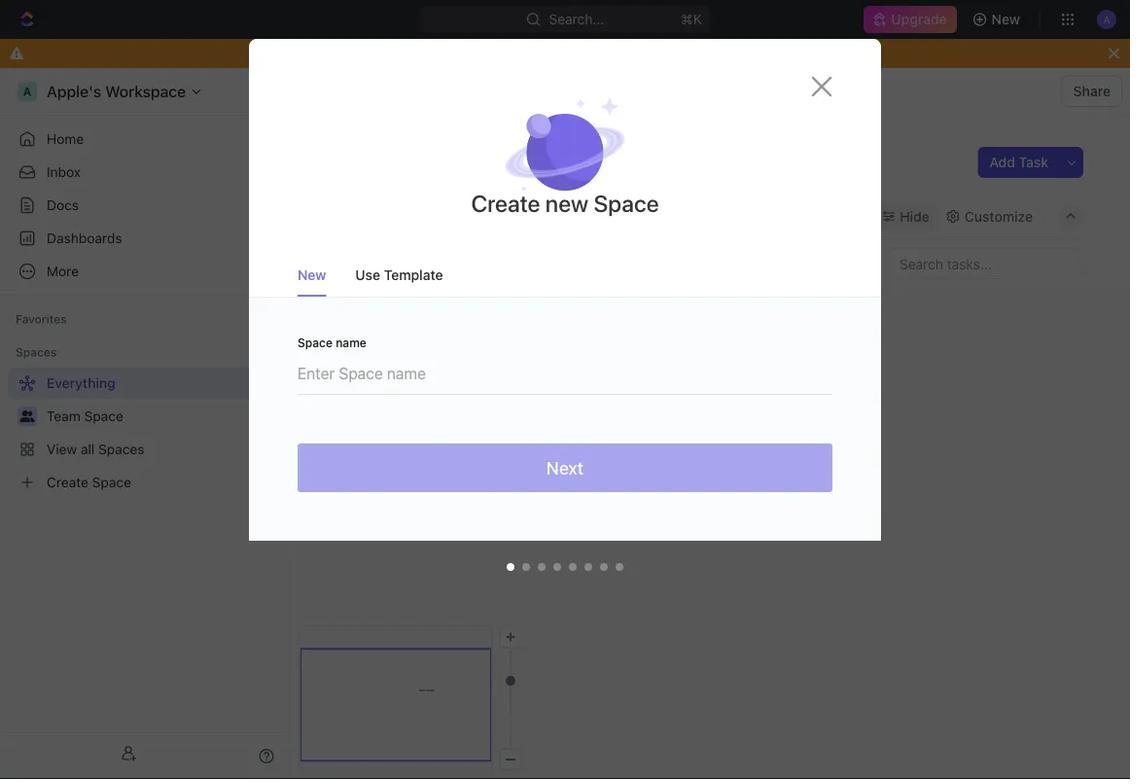 Task type: locate. For each thing, give the bounding box(es) containing it.
show closed
[[434, 257, 505, 270]]

new button
[[965, 4, 1032, 35]]

create
[[471, 190, 540, 217]]

do you want to enable browser notifications? enable hide this
[[359, 45, 771, 61]]

task
[[1019, 154, 1049, 170]]

space
[[594, 190, 659, 217], [298, 336, 333, 349]]

1 vertical spatial hide
[[900, 208, 930, 224]]

name
[[336, 336, 367, 349]]

tree inside sidebar navigation
[[8, 368, 282, 498]]

docs link
[[8, 190, 282, 221]]

upgrade link
[[864, 6, 957, 33]]

1 horizontal spatial space
[[594, 190, 659, 217]]

favorites button
[[8, 307, 75, 331]]

0 horizontal spatial new
[[298, 267, 326, 283]]

0 vertical spatial space
[[594, 190, 659, 217]]

notifications?
[[561, 45, 648, 61]]

space right new
[[594, 190, 659, 217]]

home
[[47, 131, 84, 147]]

⌘k
[[681, 11, 702, 27]]

1 horizontal spatial new
[[992, 11, 1021, 27]]

Enter Space na﻿me text field
[[298, 348, 833, 394]]

0 vertical spatial new
[[992, 11, 1021, 27]]

template
[[384, 267, 443, 283]]

0 horizontal spatial space
[[298, 336, 333, 349]]

hide left the this
[[714, 45, 744, 61]]

enable
[[661, 45, 705, 61]]

1 horizontal spatial hide
[[900, 208, 930, 224]]

new left use
[[298, 267, 326, 283]]

customize button
[[940, 203, 1039, 230]]

add task button
[[978, 147, 1060, 178]]

want
[[407, 45, 439, 61]]

space left name
[[298, 336, 333, 349]]

new inside dialog
[[298, 267, 326, 283]]

mind
[[426, 208, 458, 224]]

to
[[442, 45, 455, 61]]

hide left customize button
[[900, 208, 930, 224]]

create new space dialog
[[249, 39, 881, 590]]

0 horizontal spatial hide
[[714, 45, 744, 61]]

new right the upgrade
[[992, 11, 1021, 27]]

do
[[359, 45, 377, 61]]

hide
[[714, 45, 744, 61], [900, 208, 930, 224]]

show closed button
[[410, 252, 514, 275]]

1 vertical spatial new
[[298, 267, 326, 283]]

inbox link
[[8, 157, 282, 188]]

new
[[992, 11, 1021, 27], [298, 267, 326, 283]]

tree
[[8, 368, 282, 498]]

upgrade
[[892, 11, 947, 27]]

enable
[[459, 45, 502, 61]]

show
[[434, 257, 465, 270]]



Task type: vqa. For each thing, say whether or not it's contained in the screenshot.
Reminder na﻿me or type '/' for commands text field
no



Task type: describe. For each thing, give the bounding box(es) containing it.
add
[[990, 154, 1016, 170]]

next button
[[298, 444, 833, 492]]

customize
[[965, 208, 1033, 224]]

sidebar navigation
[[0, 68, 291, 779]]

share
[[1074, 83, 1111, 99]]

closed
[[468, 257, 505, 270]]

0 vertical spatial hide
[[714, 45, 744, 61]]

spaces
[[16, 345, 57, 359]]

space name
[[298, 336, 367, 349]]

dashboards
[[47, 230, 122, 246]]

Search tasks... text field
[[888, 249, 1083, 278]]

you
[[381, 45, 404, 61]]

docs
[[47, 197, 79, 213]]

1 vertical spatial space
[[298, 336, 333, 349]]

add task
[[990, 154, 1049, 170]]

share button
[[1062, 76, 1123, 107]]

hide button
[[877, 203, 936, 230]]

this
[[748, 45, 771, 61]]

mind map link
[[422, 203, 489, 230]]

use template
[[355, 267, 443, 283]]

create new space
[[471, 190, 659, 217]]

new
[[546, 190, 589, 217]]

search...
[[549, 11, 605, 27]]

browser
[[505, 45, 558, 61]]

dashboards link
[[8, 223, 282, 254]]

map
[[461, 208, 489, 224]]

home link
[[8, 124, 282, 155]]

favorites
[[16, 312, 67, 326]]

next
[[547, 457, 584, 478]]

new inside button
[[992, 11, 1021, 27]]

mind map
[[426, 208, 489, 224]]

inbox
[[47, 164, 81, 180]]

use
[[355, 267, 380, 283]]

hide inside dropdown button
[[900, 208, 930, 224]]



